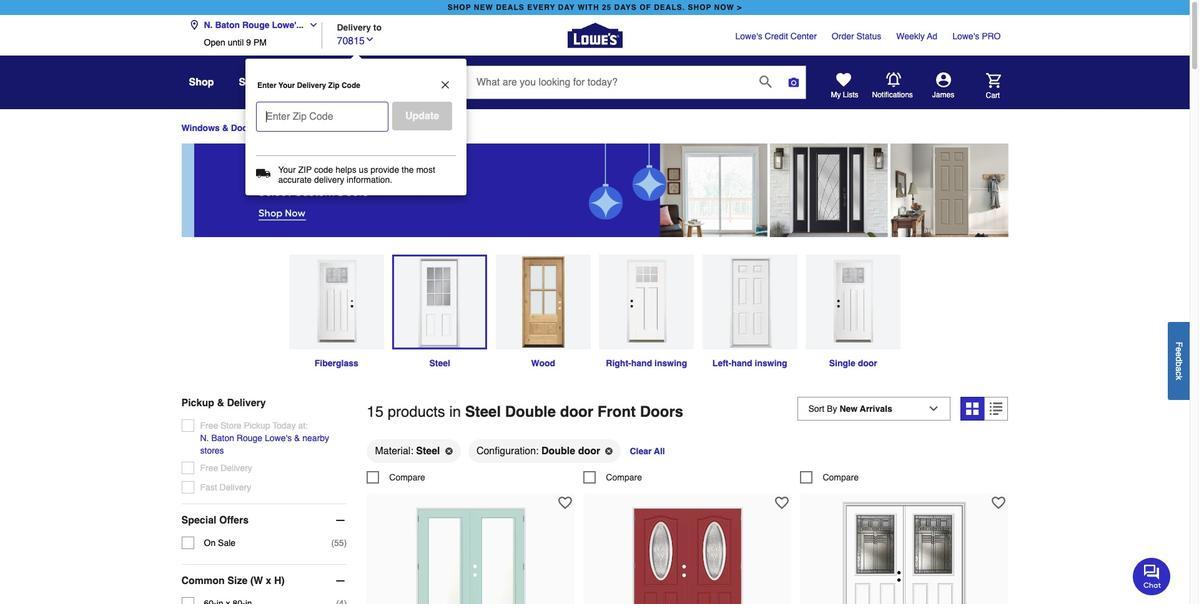 Task type: describe. For each thing, give the bounding box(es) containing it.
& for diy
[[405, 77, 412, 88]]

lowe's credit center
[[736, 31, 817, 41]]

& inside n. baton rouge lowe's & nearby stores
[[294, 434, 300, 444]]

1 vertical spatial steel
[[465, 404, 501, 421]]

compare for 1000540217 element
[[606, 473, 642, 483]]

your zip code helps us provide the most accurate delivery information.
[[278, 165, 435, 185]]

f
[[1175, 342, 1185, 347]]

k
[[1175, 376, 1185, 380]]

( 55 )
[[331, 539, 347, 549]]

0 vertical spatial steel
[[430, 359, 451, 369]]

of
[[640, 3, 652, 12]]

shop new deals every day with 25 days of deals. shop now >
[[448, 3, 743, 12]]

compare for 1000540151 element at the left
[[390, 473, 426, 483]]

clear all
[[630, 447, 665, 457]]

weekly ad
[[897, 31, 938, 41]]

order status link
[[832, 30, 882, 42]]

front doors material fiberglass image
[[289, 255, 384, 350]]

search image
[[760, 75, 772, 88]]

chevron down image inside the n. baton rouge lowe'... button
[[304, 20, 319, 30]]

special offers button
[[182, 505, 347, 537]]

location image
[[189, 20, 199, 30]]

inswing for left-hand inswing
[[755, 359, 788, 369]]

front doors handing right-hand inswing image
[[599, 255, 694, 350]]

single
[[830, 359, 856, 369]]

configuration: double door
[[477, 446, 601, 457]]

exterior
[[264, 123, 297, 133]]

2 shop from the left
[[688, 3, 712, 12]]

2 vertical spatial steel
[[416, 446, 440, 457]]

delivery up "free store pickup today at:" on the left bottom of page
[[227, 398, 266, 409]]

lists
[[844, 91, 859, 99]]

doors up 'all'
[[640, 404, 684, 421]]

cart
[[986, 91, 1001, 100]]

close circle filled image
[[606, 448, 613, 455]]

a
[[1175, 367, 1185, 372]]

compare for 1001448674 element
[[823, 473, 859, 483]]

code
[[314, 165, 333, 175]]

the
[[402, 165, 414, 175]]

stores
[[200, 446, 224, 456]]

list box containing material:
[[367, 439, 1009, 472]]

1 e from the top
[[1175, 347, 1185, 352]]

delivery left the zip
[[297, 81, 326, 90]]

1 vertical spatial pickup
[[244, 421, 270, 431]]

common size (w x h) button
[[182, 565, 347, 598]]

70815 button
[[337, 32, 375, 48]]

baton for n. baton rouge lowe'...
[[215, 20, 240, 30]]

2 e from the top
[[1175, 352, 1185, 357]]

order status
[[832, 31, 882, 41]]

store
[[221, 421, 242, 431]]

& for pickup
[[217, 398, 224, 409]]

products
[[388, 404, 445, 421]]

9
[[246, 37, 251, 47]]

steel link
[[388, 255, 492, 370]]

free for free store pickup today at:
[[200, 421, 218, 431]]

)
[[344, 539, 347, 549]]

new
[[474, 3, 494, 12]]

center
[[791, 31, 817, 41]]

f e e d b a c k
[[1175, 342, 1185, 380]]

door inside list box
[[578, 446, 601, 457]]

c
[[1175, 372, 1185, 376]]

2 / from the left
[[327, 123, 329, 134]]

offers
[[219, 515, 249, 527]]

open until 9 pm
[[204, 37, 267, 47]]

1 your from the top
[[279, 81, 295, 90]]

most
[[416, 165, 435, 175]]

1000540217 element
[[584, 472, 642, 484]]

my lists link
[[831, 72, 859, 100]]

material:
[[375, 446, 414, 457]]

lowe's pro
[[953, 31, 1001, 41]]

d
[[1175, 357, 1185, 362]]

lowe's home improvement cart image
[[986, 73, 1001, 88]]

1 horizontal spatial front
[[598, 404, 636, 421]]

delivery to
[[337, 22, 382, 32]]

list view image
[[991, 403, 1003, 415]]

zip
[[328, 81, 340, 90]]

n. baton rouge lowe's & nearby stores button
[[200, 432, 347, 457]]

pro
[[983, 31, 1001, 41]]

clear all button
[[629, 439, 667, 464]]

>
[[738, 3, 743, 12]]

sale
[[218, 539, 236, 549]]

credit
[[765, 31, 789, 41]]

chevron down image inside 70815 "button"
[[365, 34, 375, 44]]

ad
[[928, 31, 938, 41]]

installations button
[[302, 71, 361, 94]]

lowe's inside n. baton rouge lowe's & nearby stores
[[265, 434, 292, 444]]

n. baton rouge lowe'... button
[[189, 12, 324, 37]]

70815
[[337, 35, 365, 47]]

doors up us
[[357, 123, 382, 133]]

fast
[[200, 483, 217, 493]]

b
[[1175, 362, 1185, 367]]

fiberglass link
[[285, 255, 388, 370]]

double inside list box
[[542, 446, 576, 457]]

(w
[[250, 576, 263, 587]]

common
[[182, 576, 225, 587]]

shop new deals every day with 25 days of deals. shop now > link
[[445, 0, 745, 15]]

x
[[266, 576, 272, 587]]

windows & doors / exterior doors / front doors
[[182, 123, 382, 134]]

doors right exterior
[[299, 123, 325, 133]]

delivery up 70815
[[337, 22, 371, 32]]

right-
[[606, 359, 632, 369]]

all
[[654, 447, 665, 457]]

common size (w x h)
[[182, 576, 285, 587]]

1000540151 element
[[367, 472, 426, 484]]

accurate
[[278, 175, 312, 185]]

heart outline image
[[993, 497, 1006, 510]]

delivery down free delivery
[[220, 483, 251, 493]]

diy
[[386, 77, 402, 88]]

front doors material steel image
[[393, 255, 488, 350]]

single door link
[[802, 255, 906, 370]]

order
[[832, 31, 855, 41]]

lowe's home improvement logo image
[[568, 8, 623, 63]]

shop button
[[189, 71, 214, 94]]

chat invite button image
[[1134, 558, 1172, 596]]

& for windows
[[222, 123, 229, 133]]

Enter Zip Code text field
[[261, 102, 382, 126]]

jeld-wen blanca  steel full lite  caribbean blue painted prehung double front door image
[[402, 500, 540, 605]]

on sale
[[204, 539, 236, 549]]

notifications
[[873, 91, 914, 99]]

size
[[228, 576, 248, 587]]

exterior doors link
[[264, 123, 325, 133]]

deals.
[[654, 3, 686, 12]]



Task type: vqa. For each thing, say whether or not it's contained in the screenshot.
Lowe's in N. Baton Rouge Lowe's & nearby stores
yes



Task type: locate. For each thing, give the bounding box(es) containing it.
door right single
[[858, 359, 878, 369]]

0 vertical spatial free
[[200, 421, 218, 431]]

& right windows
[[222, 123, 229, 133]]

free delivery
[[200, 464, 252, 474]]

lowe's left pro
[[953, 31, 980, 41]]

status
[[857, 31, 882, 41]]

1 horizontal spatial heart outline image
[[776, 497, 790, 510]]

helps
[[336, 165, 357, 175]]

doors left exterior
[[231, 123, 256, 133]]

2 hand from the left
[[732, 359, 753, 369]]

update
[[406, 111, 439, 122]]

2 vertical spatial door
[[578, 446, 601, 457]]

n. baton rouge lowe'...
[[204, 20, 304, 30]]

compare inside 1000540217 element
[[606, 473, 642, 483]]

pickup up n. baton rouge lowe's & nearby stores
[[244, 421, 270, 431]]

lowe'...
[[272, 20, 304, 30]]

hand for left-
[[732, 359, 753, 369]]

front up close circle filled icon
[[598, 404, 636, 421]]

lowe's down today
[[265, 434, 292, 444]]

special
[[182, 515, 217, 527]]

update button
[[392, 102, 452, 131]]

doors
[[231, 123, 256, 133], [299, 123, 325, 133], [357, 123, 382, 133], [640, 404, 684, 421]]

today
[[273, 421, 296, 431]]

baton
[[215, 20, 240, 30], [211, 434, 234, 444]]

& down at:
[[294, 434, 300, 444]]

0 horizontal spatial /
[[259, 123, 261, 134]]

0 horizontal spatial hand
[[632, 359, 653, 369]]

0 horizontal spatial compare
[[390, 473, 426, 483]]

lowe's pro link
[[953, 30, 1001, 42]]

hand down front doors handing right-hand inswing image
[[632, 359, 653, 369]]

0 horizontal spatial heart outline image
[[559, 497, 573, 510]]

minus image
[[335, 575, 347, 588]]

chevron down image
[[304, 20, 319, 30], [365, 34, 375, 44]]

15 products in steel double door front doors
[[367, 404, 684, 421]]

1 heart outline image from the left
[[559, 497, 573, 510]]

55
[[334, 539, 344, 549]]

rouge
[[242, 20, 270, 30], [237, 434, 263, 444]]

lowe's left 'credit' on the right top of page
[[736, 31, 763, 41]]

steel up in
[[430, 359, 451, 369]]

/ left exterior
[[259, 123, 261, 134]]

0 vertical spatial door
[[858, 359, 878, 369]]

1 horizontal spatial compare
[[606, 473, 642, 483]]

code
[[342, 81, 361, 90]]

1 vertical spatial front
[[598, 404, 636, 421]]

inswing left left-
[[655, 359, 688, 369]]

in
[[450, 404, 461, 421]]

front up helps
[[332, 123, 354, 133]]

0 horizontal spatial front
[[332, 123, 354, 133]]

delivery
[[314, 175, 344, 185]]

rouge for lowe'...
[[242, 20, 270, 30]]

days
[[615, 3, 637, 12]]

material: steel
[[375, 446, 440, 457]]

close circle filled image
[[445, 448, 453, 455]]

(
[[331, 539, 334, 549]]

front doors handing left-hand inswing image
[[703, 255, 798, 350]]

0 horizontal spatial shop
[[448, 3, 472, 12]]

lowe's
[[736, 31, 763, 41], [953, 31, 980, 41], [265, 434, 292, 444]]

1 horizontal spatial shop
[[688, 3, 712, 12]]

weekly
[[897, 31, 925, 41]]

list box
[[367, 439, 1009, 472]]

inswing right left-
[[755, 359, 788, 369]]

0 vertical spatial pickup
[[182, 398, 214, 409]]

james button
[[914, 72, 974, 100]]

open
[[204, 37, 225, 47]]

hand down front doors handing left-hand inswing "image" on the right
[[732, 359, 753, 369]]

shop left the new
[[448, 3, 472, 12]]

n. up stores
[[200, 434, 209, 444]]

1 vertical spatial door
[[560, 404, 594, 421]]

0 horizontal spatial lowe's
[[265, 434, 292, 444]]

james
[[933, 91, 955, 99]]

h)
[[274, 576, 285, 587]]

front
[[332, 123, 354, 133], [598, 404, 636, 421]]

baton for n. baton rouge lowe's & nearby stores
[[211, 434, 234, 444]]

day
[[558, 3, 575, 12]]

Search Query text field
[[466, 66, 750, 99]]

0 vertical spatial chevron down image
[[304, 20, 319, 30]]

1 vertical spatial double
[[542, 446, 576, 457]]

1 horizontal spatial hand
[[732, 359, 753, 369]]

rouge up pm
[[242, 20, 270, 30]]

/
[[259, 123, 261, 134], [327, 123, 329, 134]]

your
[[279, 81, 295, 90], [278, 165, 296, 175]]

1 horizontal spatial /
[[327, 123, 329, 134]]

delivery
[[337, 22, 371, 32], [297, 81, 326, 90], [227, 398, 266, 409], [221, 464, 252, 474], [220, 483, 251, 493]]

rouge inside n. baton rouge lowe's & nearby stores
[[237, 434, 263, 444]]

25
[[602, 3, 612, 12]]

e up d
[[1175, 347, 1185, 352]]

& right diy
[[405, 77, 412, 88]]

front inside windows & doors / exterior doors / front doors
[[332, 123, 354, 133]]

camera image
[[788, 76, 801, 89]]

shop
[[448, 3, 472, 12], [688, 3, 712, 12]]

n. inside n. baton rouge lowe's & nearby stores
[[200, 434, 209, 444]]

right-hand inswing link
[[595, 255, 699, 370]]

0 vertical spatial double
[[505, 404, 556, 421]]

0 horizontal spatial chevron down image
[[304, 20, 319, 30]]

advertisement region
[[182, 144, 1009, 240]]

inswing for right-hand inswing
[[655, 359, 688, 369]]

0 vertical spatial baton
[[215, 20, 240, 30]]

shop left 'now'
[[688, 3, 712, 12]]

1001448674 element
[[801, 472, 859, 484]]

mmi door steel half lite primed prehung double front door with brickmould insulating core image
[[836, 500, 974, 605]]

left-hand inswing link
[[699, 255, 802, 370]]

your left zip
[[278, 165, 296, 175]]

1 vertical spatial n.
[[200, 434, 209, 444]]

installations
[[302, 77, 361, 88]]

door up configuration: double door
[[560, 404, 594, 421]]

/ left front doors link
[[327, 123, 329, 134]]

jeld-wen hampton 64-in x 80-in steel oval lite left-hand outswing persimmon painted prehung double front door insulating core image
[[619, 500, 757, 605]]

1 vertical spatial baton
[[211, 434, 234, 444]]

1 horizontal spatial lowe's
[[736, 31, 763, 41]]

3 compare from the left
[[823, 473, 859, 483]]

1 horizontal spatial chevron down image
[[365, 34, 375, 44]]

1 compare from the left
[[390, 473, 426, 483]]

single door
[[830, 359, 878, 369]]

n. right location image
[[204, 20, 213, 30]]

1 vertical spatial rouge
[[237, 434, 263, 444]]

wood link
[[492, 255, 595, 370]]

0 vertical spatial front
[[332, 123, 354, 133]]

steel left close circle filled image
[[416, 446, 440, 457]]

2 your from the top
[[278, 165, 296, 175]]

free down stores
[[200, 464, 218, 474]]

lowe's credit center link
[[736, 30, 817, 42]]

minus image
[[335, 515, 347, 527]]

1 horizontal spatial pickup
[[244, 421, 270, 431]]

chevron down image left delivery to
[[304, 20, 319, 30]]

hand for right-
[[632, 359, 653, 369]]

every
[[528, 3, 556, 12]]

compare inside 1000540151 element
[[390, 473, 426, 483]]

n.
[[204, 20, 213, 30], [200, 434, 209, 444]]

my lists
[[831, 91, 859, 99]]

0 vertical spatial n.
[[204, 20, 213, 30]]

your inside "your zip code helps us provide the most accurate delivery information."
[[278, 165, 296, 175]]

2 compare from the left
[[606, 473, 642, 483]]

free for free delivery
[[200, 464, 218, 474]]

1 vertical spatial your
[[278, 165, 296, 175]]

cart button
[[969, 73, 1001, 100]]

f e e d b a c k button
[[1169, 322, 1191, 400]]

e up b
[[1175, 352, 1185, 357]]

compare
[[390, 473, 426, 483], [606, 473, 642, 483], [823, 473, 859, 483]]

right-hand inswing
[[606, 359, 688, 369]]

deals
[[496, 3, 525, 12]]

information.
[[347, 175, 393, 185]]

nearby
[[303, 434, 329, 444]]

delivery up fast delivery
[[221, 464, 252, 474]]

free store pickup today at:
[[200, 421, 308, 431]]

double
[[505, 404, 556, 421], [542, 446, 576, 457]]

fiberglass
[[315, 359, 359, 369]]

at:
[[298, 421, 308, 431]]

pickup up stores
[[182, 398, 214, 409]]

n. for n. baton rouge lowe'...
[[204, 20, 213, 30]]

2 heart outline image from the left
[[776, 497, 790, 510]]

pickup & delivery
[[182, 398, 266, 409]]

& up store on the left bottom of page
[[217, 398, 224, 409]]

rouge for lowe's
[[237, 434, 263, 444]]

savings
[[239, 77, 277, 88]]

front doors configuration single door image
[[806, 255, 901, 350]]

baton up open until 9 pm
[[215, 20, 240, 30]]

2 inswing from the left
[[755, 359, 788, 369]]

rouge down "free store pickup today at:" on the left bottom of page
[[237, 434, 263, 444]]

0 vertical spatial your
[[279, 81, 295, 90]]

zip
[[298, 165, 312, 175]]

1 hand from the left
[[632, 359, 653, 369]]

door
[[858, 359, 878, 369], [560, 404, 594, 421], [578, 446, 601, 457]]

double left close circle filled icon
[[542, 446, 576, 457]]

0 horizontal spatial pickup
[[182, 398, 214, 409]]

n. for n. baton rouge lowe's & nearby stores
[[200, 434, 209, 444]]

1 vertical spatial chevron down image
[[365, 34, 375, 44]]

pm
[[254, 37, 267, 47]]

provide
[[371, 165, 399, 175]]

1 inswing from the left
[[655, 359, 688, 369]]

0 horizontal spatial inswing
[[655, 359, 688, 369]]

& inside windows & doors / exterior doors / front doors
[[222, 123, 229, 133]]

close image
[[440, 79, 451, 90]]

lowe's for lowe's credit center
[[736, 31, 763, 41]]

0 vertical spatial rouge
[[242, 20, 270, 30]]

windows
[[182, 123, 220, 133]]

1 / from the left
[[259, 123, 261, 134]]

None search field
[[466, 66, 807, 111]]

baton inside n. baton rouge lowe's & nearby stores
[[211, 434, 234, 444]]

free
[[200, 421, 218, 431], [200, 464, 218, 474]]

free left store on the left bottom of page
[[200, 421, 218, 431]]

enter
[[257, 81, 277, 90]]

ideas
[[415, 77, 441, 88]]

heart outline image
[[559, 497, 573, 510], [776, 497, 790, 510]]

double up configuration: double door
[[505, 404, 556, 421]]

special offers
[[182, 515, 249, 527]]

1 vertical spatial free
[[200, 464, 218, 474]]

windows & doors link
[[182, 123, 256, 133]]

2 horizontal spatial compare
[[823, 473, 859, 483]]

with
[[578, 3, 600, 12]]

door left close circle filled icon
[[578, 446, 601, 457]]

my
[[831, 91, 841, 99]]

lowe's home improvement notification center image
[[886, 72, 901, 87]]

1 horizontal spatial inswing
[[755, 359, 788, 369]]

wood
[[531, 359, 556, 369]]

1 shop from the left
[[448, 3, 472, 12]]

your right enter
[[279, 81, 295, 90]]

inswing
[[655, 359, 688, 369], [755, 359, 788, 369]]

lowe's for lowe's pro
[[953, 31, 980, 41]]

left-hand inswing
[[713, 359, 788, 369]]

2 free from the top
[[200, 464, 218, 474]]

1 free from the top
[[200, 421, 218, 431]]

pickup
[[182, 398, 214, 409], [244, 421, 270, 431]]

2 horizontal spatial lowe's
[[953, 31, 980, 41]]

clear
[[630, 447, 652, 457]]

lowe's home improvement lists image
[[836, 72, 851, 87]]

baton down store on the left bottom of page
[[211, 434, 234, 444]]

grid view image
[[967, 403, 980, 415]]

configuration:
[[477, 446, 539, 457]]

front doors material wood image
[[496, 255, 591, 350]]

chevron down image down to
[[365, 34, 375, 44]]

steel right in
[[465, 404, 501, 421]]

compare inside 1001448674 element
[[823, 473, 859, 483]]



